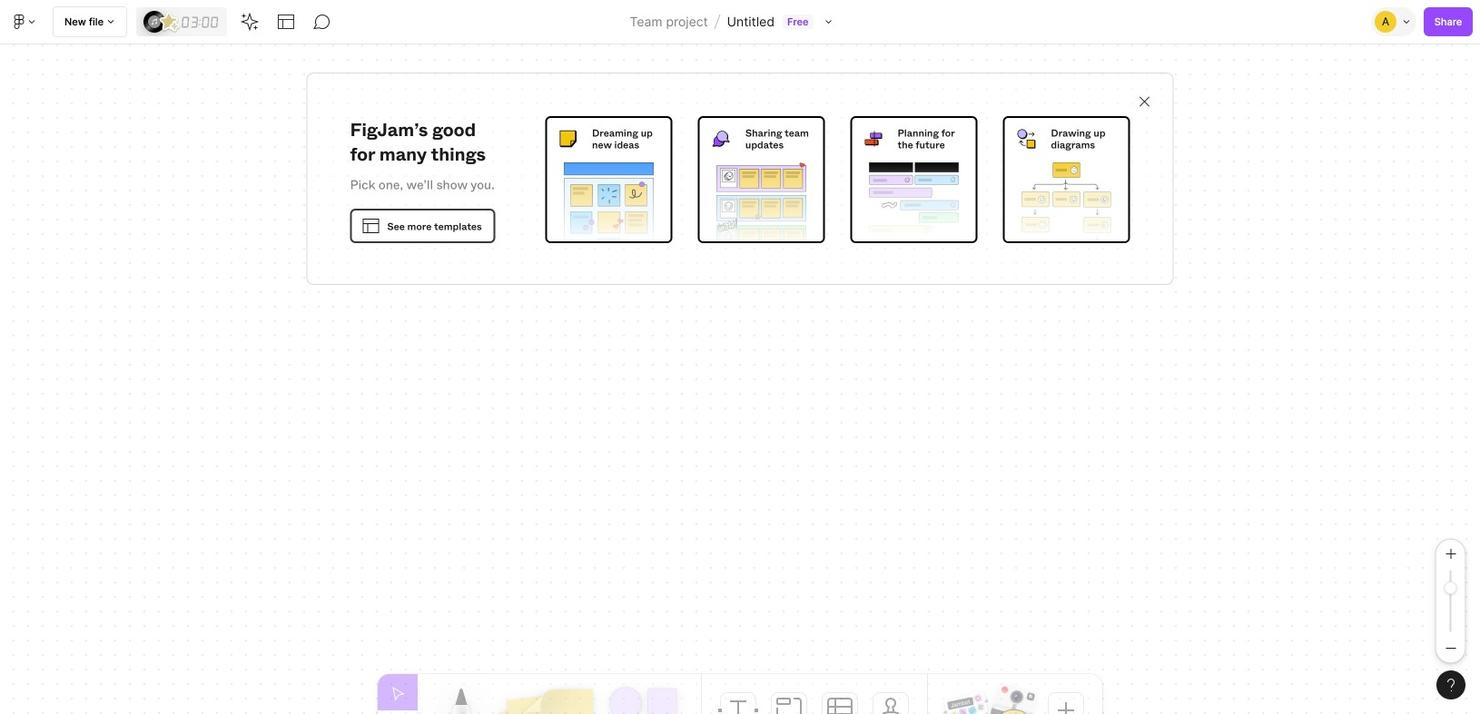 Task type: describe. For each thing, give the bounding box(es) containing it.
make something use cases list box
[[545, 116, 1130, 246]]

drawing up diagrams option
[[1003, 116, 1130, 246]]

planning for the future option
[[850, 116, 977, 243]]

File name text field
[[726, 10, 775, 34]]

multiplayer tools image
[[1400, 0, 1415, 44]]

view comments image
[[313, 13, 332, 31]]



Task type: locate. For each thing, give the bounding box(es) containing it.
main toolbar region
[[0, 0, 1480, 44]]

dreaming up new ideas option
[[545, 116, 672, 246]]

sharing team updates option
[[698, 116, 825, 246]]



Task type: vqa. For each thing, say whether or not it's contained in the screenshot.
Multiplayer tools image
yes



